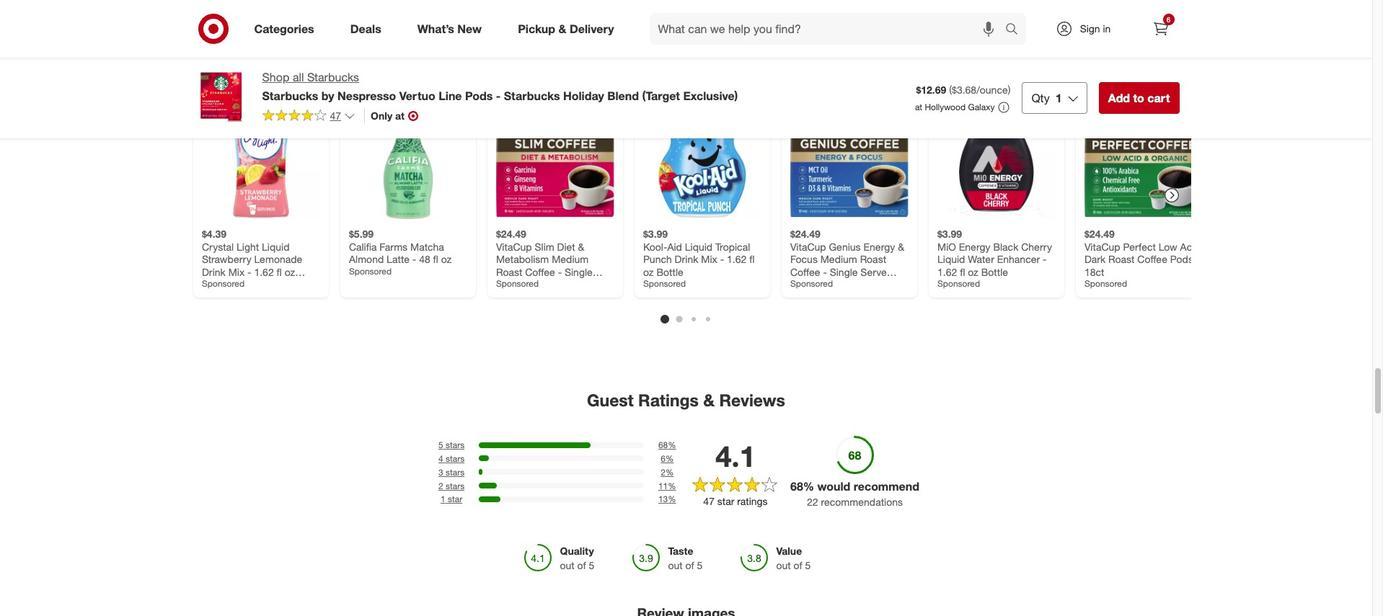 Task type: vqa. For each thing, say whether or not it's contained in the screenshot.
Betty The careful shopper - 9 days ago
no



Task type: locate. For each thing, give the bounding box(es) containing it.
6 link
[[1145, 13, 1177, 45]]

coffee inside $24.49 vitacup slim diet & metabolism medium roast coffee - single serve pods - 18ct
[[525, 266, 555, 278]]

sign in link
[[1044, 13, 1134, 45]]

1 down 2 stars
[[441, 494, 446, 505]]

medium inside $24.49 vitacup slim diet & metabolism medium roast coffee - single serve pods - 18ct
[[552, 253, 589, 265]]

roast down metabolism
[[496, 266, 522, 278]]

-
[[496, 89, 501, 103], [412, 253, 416, 265], [720, 253, 724, 265], [1043, 253, 1047, 265], [1196, 253, 1200, 265], [247, 266, 251, 278], [558, 266, 562, 278], [823, 266, 827, 278], [551, 278, 555, 290], [816, 278, 820, 290]]

1 horizontal spatial medium
[[821, 253, 857, 265]]

1 horizontal spatial energy
[[959, 240, 991, 253]]

vitacup up metabolism
[[496, 240, 532, 253]]

47 inside 47 "link"
[[330, 110, 341, 122]]

1 medium from the left
[[552, 253, 589, 265]]

1 horizontal spatial serve
[[861, 266, 887, 278]]

3 of from the left
[[794, 560, 803, 572]]

sponsored inside $5.99 califia farms matcha almond latte - 48 fl oz sponsored
[[349, 266, 392, 276]]

coffee down focus
[[790, 266, 820, 278]]

68 for 68 %
[[659, 440, 668, 451]]

1 horizontal spatial 18ct
[[823, 278, 843, 290]]

$12.69 ( $3.68 /ounce )
[[917, 84, 1011, 96]]

1 vertical spatial mix
[[228, 266, 244, 278]]

18ct down dark
[[1085, 266, 1105, 278]]

$24.49 up dark
[[1085, 228, 1115, 240]]

% down 2 %
[[668, 481, 677, 492]]

at right only
[[395, 110, 405, 122]]

$24.49 inside $24.49 vitacup genius energy & focus medium roast coffee - single serve pods - 18ct
[[790, 228, 821, 240]]

serve inside $24.49 vitacup genius energy & focus medium roast coffee - single serve pods - 18ct
[[861, 266, 887, 278]]

0 horizontal spatial bottle
[[202, 278, 229, 290]]

vitacup inside $24.49 vitacup slim diet & metabolism medium roast coffee - single serve pods - 18ct
[[496, 240, 532, 253]]

0 vertical spatial 47
[[330, 110, 341, 122]]

1 horizontal spatial 68
[[791, 480, 804, 494]]

$24.49 vitacup genius energy & focus medium roast coffee - single serve pods - 18ct
[[790, 228, 904, 290]]

medium for slim
[[552, 253, 589, 265]]

0 horizontal spatial roast
[[496, 266, 522, 278]]

0 horizontal spatial 2
[[439, 481, 443, 492]]

$5.99 califia farms matcha almond latte - 48 fl oz sponsored
[[349, 228, 452, 276]]

sponsored down strawberry
[[202, 278, 244, 289]]

exclusive)
[[684, 89, 738, 103]]

oz inside $4.39 crystal light liquid strawberry lemonade drink mix - 1.62 fl oz bottle
[[284, 266, 295, 278]]

what's
[[418, 21, 454, 36]]

only at
[[371, 110, 405, 122]]

stars up the "4 stars"
[[446, 440, 465, 451]]

vitacup inside $24.49 vitacup perfect low acid dark roast coffee pods - 18ct sponsored
[[1085, 240, 1121, 253]]

coffee inside $24.49 vitacup perfect low acid dark roast coffee pods - 18ct sponsored
[[1138, 253, 1168, 265]]

value out of 5
[[777, 545, 811, 572]]

11
[[659, 481, 668, 492]]

3 $24.49 from the left
[[1085, 228, 1115, 240]]

fl
[[433, 253, 438, 265], [749, 253, 755, 265], [276, 266, 282, 278], [960, 266, 965, 278]]

0 horizontal spatial $24.49
[[496, 228, 526, 240]]

oz
[[441, 253, 452, 265], [284, 266, 295, 278], [643, 266, 654, 278], [968, 266, 979, 278]]

0 horizontal spatial drink
[[202, 266, 225, 278]]

pickup & delivery
[[518, 21, 614, 36]]

coffee down perfect
[[1138, 253, 1168, 265]]

% for 6 %
[[666, 454, 674, 465]]

out down taste
[[668, 560, 683, 572]]

oz right 48
[[441, 253, 452, 265]]

punch
[[643, 253, 672, 265]]

2 up 11
[[661, 467, 666, 478]]

1 $3.99 from the left
[[643, 228, 668, 240]]

sponsored
[[349, 266, 392, 276], [202, 278, 244, 289], [496, 278, 539, 289], [643, 278, 686, 289], [790, 278, 833, 289], [938, 278, 980, 289], [1085, 278, 1127, 289]]

of inside taste out of 5
[[686, 560, 695, 572]]

0 horizontal spatial medium
[[552, 253, 589, 265]]

pods inside $24.49 vitacup perfect low acid dark roast coffee pods - 18ct sponsored
[[1170, 253, 1194, 265]]

2 horizontal spatial vitacup
[[1085, 240, 1121, 253]]

1
[[1056, 91, 1063, 105], [441, 494, 446, 505]]

2 horizontal spatial of
[[794, 560, 803, 572]]

serve for vitacup slim diet & metabolism medium roast coffee - single serve pods - 18ct
[[496, 278, 522, 290]]

serve down genius
[[861, 266, 887, 278]]

1 horizontal spatial drink
[[675, 253, 698, 265]]

2 energy from the left
[[959, 240, 991, 253]]

2 horizontal spatial $24.49
[[1085, 228, 1115, 240]]

products
[[688, 57, 759, 77]]

5 inside quality out of 5
[[589, 560, 595, 572]]

1 horizontal spatial 1.62
[[727, 253, 747, 265]]

$24.49 for $24.49 vitacup slim diet & metabolism medium roast coffee - single serve pods - 18ct
[[496, 228, 526, 240]]

strawberry
[[202, 253, 251, 265]]

0 horizontal spatial vitacup
[[496, 240, 532, 253]]

0 vertical spatial drink
[[675, 253, 698, 265]]

crystal
[[202, 240, 234, 253]]

pods down acid
[[1170, 253, 1194, 265]]

bottle down punch
[[657, 266, 683, 278]]

1 horizontal spatial of
[[686, 560, 695, 572]]

stars for 5 stars
[[446, 440, 465, 451]]

2 of from the left
[[686, 560, 695, 572]]

2 out from the left
[[668, 560, 683, 572]]

energy right genius
[[864, 240, 895, 253]]

0 horizontal spatial 1.62
[[254, 266, 274, 278]]

bottle inside $3.99 mio energy black cherry liquid water enhancer - 1.62 fl oz bottle sponsored
[[981, 266, 1008, 278]]

of down "quality"
[[578, 560, 586, 572]]

2 horizontal spatial 18ct
[[1085, 266, 1105, 278]]

stars for 4 stars
[[446, 454, 465, 465]]

$24.49 inside $24.49 vitacup slim diet & metabolism medium roast coffee - single serve pods - 18ct
[[496, 228, 526, 240]]

5 inside value out of 5
[[806, 560, 811, 572]]

2 down 3
[[439, 481, 443, 492]]

& left mio
[[898, 240, 904, 253]]

1 horizontal spatial 1
[[1056, 91, 1063, 105]]

1 of from the left
[[578, 560, 586, 572]]

13 %
[[659, 494, 677, 505]]

medium down genius
[[821, 253, 857, 265]]

oz inside $3.99 mio energy black cherry liquid water enhancer - 1.62 fl oz bottle sponsored
[[968, 266, 979, 278]]

0 horizontal spatial serve
[[496, 278, 522, 290]]

1 vertical spatial drink
[[202, 266, 225, 278]]

mix for strawberry
[[228, 266, 244, 278]]

5 for value out of 5
[[806, 560, 811, 572]]

oz inside $5.99 califia farms matcha almond latte - 48 fl oz sponsored
[[441, 253, 452, 265]]

single for energy
[[830, 266, 858, 278]]

68 left would
[[791, 480, 804, 494]]

2 medium from the left
[[821, 253, 857, 265]]

stars down 3 stars
[[446, 481, 465, 492]]

1 star
[[441, 494, 463, 505]]

0 horizontal spatial 1
[[441, 494, 446, 505]]

sponsored inside $3.99 mio energy black cherry liquid water enhancer - 1.62 fl oz bottle sponsored
[[938, 278, 980, 289]]

quality out of 5
[[560, 545, 595, 572]]

% down 6 % on the bottom left of page
[[666, 467, 674, 478]]

sponsored down dark
[[1085, 278, 1127, 289]]

energy inside $3.99 mio energy black cherry liquid water enhancer - 1.62 fl oz bottle sponsored
[[959, 240, 991, 253]]

single inside $24.49 vitacup genius energy & focus medium roast coffee - single serve pods - 18ct
[[830, 266, 858, 278]]

$24.49 up metabolism
[[496, 228, 526, 240]]

18ct inside $24.49 vitacup perfect low acid dark roast coffee pods - 18ct sponsored
[[1085, 266, 1105, 278]]

18ct inside $24.49 vitacup genius energy & focus medium roast coffee - single serve pods - 18ct
[[823, 278, 843, 290]]

star for 1
[[448, 494, 463, 505]]

1 horizontal spatial liquid
[[685, 240, 713, 253]]

oz inside $3.99 kool-aid liquid tropical punch drink mix - 1.62 fl oz bottle sponsored
[[643, 266, 654, 278]]

of inside value out of 5
[[794, 560, 803, 572]]

1.62 down mio
[[938, 266, 957, 278]]

bottle
[[657, 266, 683, 278], [981, 266, 1008, 278], [202, 278, 229, 290]]

% for 2 %
[[666, 467, 674, 478]]

liquid for light
[[262, 240, 289, 253]]

% for 68 %
[[668, 440, 677, 451]]

1 horizontal spatial out
[[668, 560, 683, 572]]

2 horizontal spatial bottle
[[981, 266, 1008, 278]]

liquid inside $3.99 mio energy black cherry liquid water enhancer - 1.62 fl oz bottle sponsored
[[938, 253, 965, 265]]

1.62 inside $4.39 crystal light liquid strawberry lemonade drink mix - 1.62 fl oz bottle
[[254, 266, 274, 278]]

47 for 47
[[330, 110, 341, 122]]

18ct down genius
[[823, 278, 843, 290]]

18ct down the diet
[[558, 278, 578, 290]]

47 down by
[[330, 110, 341, 122]]

add to cart button
[[1099, 82, 1180, 114]]

1 vitacup from the left
[[496, 240, 532, 253]]

pods down focus
[[790, 278, 814, 290]]

stars down the "4 stars"
[[446, 467, 465, 478]]

serve
[[861, 266, 887, 278], [496, 278, 522, 290]]

fl inside $4.39 crystal light liquid strawberry lemonade drink mix - 1.62 fl oz bottle
[[276, 266, 282, 278]]

liquid right aid
[[685, 240, 713, 253]]

sponsored inside $3.99 kool-aid liquid tropical punch drink mix - 1.62 fl oz bottle sponsored
[[643, 278, 686, 289]]

mix inside $4.39 crystal light liquid strawberry lemonade drink mix - 1.62 fl oz bottle
[[228, 266, 244, 278]]

18ct inside $24.49 vitacup slim diet & metabolism medium roast coffee - single serve pods - 18ct
[[558, 278, 578, 290]]

1 horizontal spatial star
[[718, 496, 735, 508]]

bottle inside $3.99 kool-aid liquid tropical punch drink mix - 1.62 fl oz bottle sponsored
[[657, 266, 683, 278]]

drink inside $3.99 kool-aid liquid tropical punch drink mix - 1.62 fl oz bottle sponsored
[[675, 253, 698, 265]]

0 horizontal spatial star
[[448, 494, 463, 505]]

medium down the diet
[[552, 253, 589, 265]]

& right the diet
[[578, 240, 584, 253]]

0 horizontal spatial 68
[[659, 440, 668, 451]]

2 horizontal spatial out
[[777, 560, 791, 572]]

mix for tropical
[[701, 253, 717, 265]]

califia
[[349, 240, 377, 253]]

image of starbucks by nespresso vertuo line pods - starbucks holiday blend (target exclusive) image
[[193, 69, 251, 127]]

out
[[560, 560, 575, 572], [668, 560, 683, 572], [777, 560, 791, 572]]

1 horizontal spatial 47
[[704, 496, 715, 508]]

out inside value out of 5
[[777, 560, 791, 572]]

1 horizontal spatial 6
[[1167, 15, 1171, 24]]

liquid inside $4.39 crystal light liquid strawberry lemonade drink mix - 1.62 fl oz bottle
[[262, 240, 289, 253]]

1 energy from the left
[[864, 240, 895, 253]]

sponsored down focus
[[790, 278, 833, 289]]

bottle for energy
[[981, 266, 1008, 278]]

bottle inside $4.39 crystal light liquid strawberry lemonade drink mix - 1.62 fl oz bottle
[[202, 278, 229, 290]]

of down taste
[[686, 560, 695, 572]]

of inside quality out of 5
[[578, 560, 586, 572]]

2 vitacup from the left
[[790, 240, 826, 253]]

pods down metabolism
[[525, 278, 548, 290]]

1 horizontal spatial roast
[[860, 253, 886, 265]]

energy up water at the right
[[959, 240, 991, 253]]

2 horizontal spatial liquid
[[938, 253, 965, 265]]

starbucks up by
[[307, 70, 359, 84]]

tropical
[[715, 240, 750, 253]]

coffee for vitacup genius energy & focus medium roast coffee - single serve pods - 18ct
[[790, 266, 820, 278]]

pods inside shop all starbucks starbucks by nespresso vertuo line pods - starbucks holiday blend (target exclusive)
[[465, 89, 493, 103]]

$24.49 inside $24.49 vitacup perfect low acid dark roast coffee pods - 18ct sponsored
[[1085, 228, 1115, 240]]

black
[[993, 240, 1019, 253]]

% down 11 %
[[668, 494, 677, 505]]

oz down water at the right
[[968, 266, 979, 278]]

drink inside $4.39 crystal light liquid strawberry lemonade drink mix - 1.62 fl oz bottle
[[202, 266, 225, 278]]

coffee inside $24.49 vitacup genius energy & focus medium roast coffee - single serve pods - 18ct
[[790, 266, 820, 278]]

0 horizontal spatial 18ct
[[558, 278, 578, 290]]

0 vertical spatial mix
[[701, 253, 717, 265]]

at down $12.69
[[915, 102, 923, 113]]

1.62 down lemonade
[[254, 266, 274, 278]]

2 stars from the top
[[446, 454, 465, 465]]

only
[[371, 110, 393, 122]]

single inside $24.49 vitacup slim diet & metabolism medium roast coffee - single serve pods - 18ct
[[565, 266, 592, 278]]

1.62 inside $3.99 kool-aid liquid tropical punch drink mix - 1.62 fl oz bottle sponsored
[[727, 253, 747, 265]]

mix down tropical
[[701, 253, 717, 265]]

5 stars
[[439, 440, 465, 451]]

0 horizontal spatial single
[[565, 266, 592, 278]]

2 $3.99 from the left
[[938, 228, 962, 240]]

mix inside $3.99 kool-aid liquid tropical punch drink mix - 1.62 fl oz bottle sponsored
[[701, 253, 717, 265]]

$3.99
[[643, 228, 668, 240], [938, 228, 962, 240]]

serve down metabolism
[[496, 278, 522, 290]]

3 stars from the top
[[446, 467, 465, 478]]

medium for genius
[[821, 253, 857, 265]]

shop all starbucks starbucks by nespresso vertuo line pods - starbucks holiday blend (target exclusive)
[[262, 70, 738, 103]]

68 % would recommend 22 recommendations
[[791, 480, 920, 509]]

%
[[668, 440, 677, 451], [666, 454, 674, 465], [666, 467, 674, 478], [804, 480, 815, 494], [668, 481, 677, 492], [668, 494, 677, 505]]

1 $24.49 from the left
[[496, 228, 526, 240]]

2 horizontal spatial coffee
[[1138, 253, 1168, 265]]

$3.99 up mio
[[938, 228, 962, 240]]

1 out from the left
[[560, 560, 575, 572]]

fl inside $3.99 mio energy black cherry liquid water enhancer - 1.62 fl oz bottle sponsored
[[960, 266, 965, 278]]

1 horizontal spatial coffee
[[790, 266, 820, 278]]

2 single from the left
[[830, 266, 858, 278]]

oz down punch
[[643, 266, 654, 278]]

vitacup genius energy & focus medium roast coffee - single serve pods - 18ct image
[[790, 101, 909, 219]]

$3.99 up kool- at top
[[643, 228, 668, 240]]

at
[[915, 102, 923, 113], [395, 110, 405, 122]]

1 horizontal spatial $3.99
[[938, 228, 962, 240]]

0 horizontal spatial out
[[560, 560, 575, 572]]

6 down the '68 %'
[[661, 454, 666, 465]]

oz down lemonade
[[284, 266, 295, 278]]

drink down strawberry
[[202, 266, 225, 278]]

liquid for aid
[[685, 240, 713, 253]]

single down the diet
[[565, 266, 592, 278]]

% inside 68 % would recommend 22 recommendations
[[804, 480, 815, 494]]

0 horizontal spatial of
[[578, 560, 586, 572]]

focus
[[790, 253, 818, 265]]

3 out from the left
[[777, 560, 791, 572]]

1 horizontal spatial bottle
[[657, 266, 683, 278]]

out inside quality out of 5
[[560, 560, 575, 572]]

serve inside $24.49 vitacup slim diet & metabolism medium roast coffee - single serve pods - 18ct
[[496, 278, 522, 290]]

vitacup up dark
[[1085, 240, 1121, 253]]

6 inside "link"
[[1167, 15, 1171, 24]]

0 horizontal spatial mix
[[228, 266, 244, 278]]

pods
[[465, 89, 493, 103], [1170, 253, 1194, 265], [525, 278, 548, 290], [790, 278, 814, 290]]

1 horizontal spatial mix
[[701, 253, 717, 265]]

stars up 3 stars
[[446, 454, 465, 465]]

2
[[661, 467, 666, 478], [439, 481, 443, 492]]

0 vertical spatial 2
[[661, 467, 666, 478]]

sponsored down water at the right
[[938, 278, 980, 289]]

0 vertical spatial 68
[[659, 440, 668, 451]]

sponsored down almond
[[349, 266, 392, 276]]

drink down aid
[[675, 253, 698, 265]]

drink
[[675, 253, 698, 265], [202, 266, 225, 278]]

coffee down metabolism
[[525, 266, 555, 278]]

fl inside $3.99 kool-aid liquid tropical punch drink mix - 1.62 fl oz bottle sponsored
[[749, 253, 755, 265]]

roast
[[860, 253, 886, 265], [1109, 253, 1135, 265], [496, 266, 522, 278]]

3 vitacup from the left
[[1085, 240, 1121, 253]]

liquid up lemonade
[[262, 240, 289, 253]]

fl for lemonade
[[276, 266, 282, 278]]

out for quality out of 5
[[560, 560, 575, 572]]

6 right in
[[1167, 15, 1171, 24]]

sponsored down punch
[[643, 278, 686, 289]]

1 vertical spatial 6
[[661, 454, 666, 465]]

1 vertical spatial 47
[[704, 496, 715, 508]]

$3.99 inside $3.99 mio energy black cherry liquid water enhancer - 1.62 fl oz bottle sponsored
[[938, 228, 962, 240]]

1.62
[[727, 253, 747, 265], [254, 266, 274, 278], [938, 266, 957, 278]]

light
[[236, 240, 259, 253]]

$3.68
[[952, 84, 977, 96]]

$24.49 up focus
[[790, 228, 821, 240]]

star
[[448, 494, 463, 505], [718, 496, 735, 508]]

68 inside 68 % would recommend 22 recommendations
[[791, 480, 804, 494]]

1 horizontal spatial vitacup
[[790, 240, 826, 253]]

6 for 6 %
[[661, 454, 666, 465]]

fl inside $5.99 califia farms matcha almond latte - 48 fl oz sponsored
[[433, 253, 438, 265]]

1 horizontal spatial $24.49
[[790, 228, 821, 240]]

bottle for light
[[202, 278, 229, 290]]

$24.49 for $24.49 vitacup perfect low acid dark roast coffee pods - 18ct sponsored
[[1085, 228, 1115, 240]]

1 right 'qty'
[[1056, 91, 1063, 105]]

vertuo
[[400, 89, 436, 103]]

1.62 inside $3.99 mio energy black cherry liquid water enhancer - 1.62 fl oz bottle sponsored
[[938, 266, 957, 278]]

roast down genius
[[860, 253, 886, 265]]

kool-aid liquid tropical punch drink mix - 1.62 fl oz bottle image
[[643, 101, 762, 219]]

galaxy
[[969, 102, 995, 113]]

1 stars from the top
[[446, 440, 465, 451]]

bottle down water at the right
[[981, 266, 1008, 278]]

vitacup
[[496, 240, 532, 253], [790, 240, 826, 253], [1085, 240, 1121, 253]]

18ct for vitacup slim diet & metabolism medium roast coffee - single serve pods - 18ct
[[558, 278, 578, 290]]

2 $24.49 from the left
[[790, 228, 821, 240]]

oz for liquid
[[968, 266, 979, 278]]

2 horizontal spatial roast
[[1109, 253, 1135, 265]]

line
[[439, 89, 462, 103]]

1 single from the left
[[565, 266, 592, 278]]

pods right line
[[465, 89, 493, 103]]

2 horizontal spatial 1.62
[[938, 266, 957, 278]]

18ct for vitacup genius energy & focus medium roast coffee - single serve pods - 18ct
[[823, 278, 843, 290]]

single down genius
[[830, 266, 858, 278]]

mix down strawberry
[[228, 266, 244, 278]]

roast inside $24.49 vitacup slim diet & metabolism medium roast coffee - single serve pods - 18ct
[[496, 266, 522, 278]]

vitacup for focus
[[790, 240, 826, 253]]

47
[[330, 110, 341, 122], [704, 496, 715, 508]]

1 vertical spatial 2
[[439, 481, 443, 492]]

star down 2 stars
[[448, 494, 463, 505]]

genius
[[829, 240, 861, 253]]

0 horizontal spatial 47
[[330, 110, 341, 122]]

1 horizontal spatial 2
[[661, 467, 666, 478]]

roast inside $24.49 vitacup genius energy & focus medium roast coffee - single serve pods - 18ct
[[860, 253, 886, 265]]

2 for 2 %
[[661, 467, 666, 478]]

single
[[565, 266, 592, 278], [830, 266, 858, 278]]

out for taste out of 5
[[668, 560, 683, 572]]

value
[[777, 545, 802, 558]]

liquid inside $3.99 kool-aid liquid tropical punch drink mix - 1.62 fl oz bottle sponsored
[[685, 240, 713, 253]]

47 right 13 % on the left bottom of page
[[704, 496, 715, 508]]

1 horizontal spatial single
[[830, 266, 858, 278]]

$3.99 inside $3.99 kool-aid liquid tropical punch drink mix - 1.62 fl oz bottle sponsored
[[643, 228, 668, 240]]

medium inside $24.49 vitacup genius energy & focus medium roast coffee - single serve pods - 18ct
[[821, 253, 857, 265]]

liquid down mio
[[938, 253, 965, 265]]

out down "quality"
[[560, 560, 575, 572]]

bottle down strawberry
[[202, 278, 229, 290]]

- inside $5.99 califia farms matcha almond latte - 48 fl oz sponsored
[[412, 253, 416, 265]]

out inside taste out of 5
[[668, 560, 683, 572]]

0 horizontal spatial liquid
[[262, 240, 289, 253]]

1 vertical spatial 68
[[791, 480, 804, 494]]

% up 6 % on the bottom left of page
[[668, 440, 677, 451]]

metabolism
[[496, 253, 549, 265]]

vitacup up focus
[[790, 240, 826, 253]]

0 vertical spatial 6
[[1167, 15, 1171, 24]]

taste out of 5
[[668, 545, 703, 572]]

pods inside $24.49 vitacup slim diet & metabolism medium roast coffee - single serve pods - 18ct
[[525, 278, 548, 290]]

0 horizontal spatial coffee
[[525, 266, 555, 278]]

0 horizontal spatial energy
[[864, 240, 895, 253]]

4 stars from the top
[[446, 481, 465, 492]]

vitacup inside $24.49 vitacup genius energy & focus medium roast coffee - single serve pods - 18ct
[[790, 240, 826, 253]]

5 inside taste out of 5
[[697, 560, 703, 572]]

out down value
[[777, 560, 791, 572]]

% up 22 on the bottom right of page
[[804, 480, 815, 494]]

of down value
[[794, 560, 803, 572]]

deals link
[[338, 13, 400, 45]]

qty
[[1032, 91, 1050, 105]]

oz for lemonade
[[284, 266, 295, 278]]

5
[[439, 440, 443, 451], [589, 560, 595, 572], [697, 560, 703, 572], [806, 560, 811, 572]]

48
[[419, 253, 430, 265]]

roast down perfect
[[1109, 253, 1135, 265]]

taste
[[668, 545, 694, 558]]

% up 2 %
[[666, 454, 674, 465]]

(target
[[642, 89, 680, 103]]

2 for 2 stars
[[439, 481, 443, 492]]

0 horizontal spatial 6
[[661, 454, 666, 465]]

1.62 down tropical
[[727, 253, 747, 265]]

star left the ratings
[[718, 496, 735, 508]]

starbucks down all
[[262, 89, 318, 103]]

68 for 68 % would recommend 22 recommendations
[[791, 480, 804, 494]]

0 horizontal spatial $3.99
[[643, 228, 668, 240]]

quality
[[560, 545, 594, 558]]

68 up 6 % on the bottom left of page
[[659, 440, 668, 451]]



Task type: describe. For each thing, give the bounding box(es) containing it.
starbucks left "holiday"
[[504, 89, 560, 103]]

mio energy black cherry liquid water enhancer - 1.62 fl oz bottle image
[[938, 101, 1056, 219]]

of for value
[[794, 560, 803, 572]]

vitacup slim diet & metabolism medium roast coffee - single serve pods - 18ct image
[[496, 101, 614, 219]]

1.62 for mio energy black cherry liquid water enhancer - 1.62 fl oz bottle
[[938, 266, 957, 278]]

0 horizontal spatial at
[[395, 110, 405, 122]]

slim
[[535, 240, 554, 253]]

0 vertical spatial 1
[[1056, 91, 1063, 105]]

coffee for vitacup slim diet & metabolism medium roast coffee - single serve pods - 18ct
[[525, 266, 555, 278]]

(
[[950, 84, 952, 96]]

2 %
[[661, 467, 674, 478]]

& right ratings
[[704, 390, 715, 410]]

$4.39
[[202, 228, 226, 240]]

aid
[[667, 240, 682, 253]]

6 for 6
[[1167, 15, 1171, 24]]

califia farms matcha almond latte - 48 fl oz image
[[349, 101, 467, 219]]

pods inside $24.49 vitacup genius energy & focus medium roast coffee - single serve pods - 18ct
[[790, 278, 814, 290]]

guest ratings & reviews
[[587, 390, 786, 410]]

by
[[322, 89, 334, 103]]

47 link
[[262, 109, 356, 125]]

2 stars
[[439, 481, 465, 492]]

lemonade
[[254, 253, 302, 265]]

of for taste
[[686, 560, 695, 572]]

recommendations
[[821, 496, 903, 509]]

ratings
[[738, 496, 768, 508]]

pickup
[[518, 21, 556, 36]]

$5.99
[[349, 228, 373, 240]]

drink for crystal
[[202, 266, 225, 278]]

vitacup for metabolism
[[496, 240, 532, 253]]

5 for taste out of 5
[[697, 560, 703, 572]]

pickup & delivery link
[[506, 13, 632, 45]]

drink for kool-
[[675, 253, 698, 265]]

6 %
[[661, 454, 674, 465]]

enhancer
[[997, 253, 1040, 265]]

deals
[[350, 21, 381, 36]]

1.62 for kool-aid liquid tropical punch drink mix - 1.62 fl oz bottle
[[727, 253, 747, 265]]

sign in
[[1081, 22, 1111, 35]]

add to cart
[[1109, 91, 1171, 105]]

- inside $3.99 kool-aid liquid tropical punch drink mix - 1.62 fl oz bottle sponsored
[[720, 253, 724, 265]]

single for diet
[[565, 266, 592, 278]]

roast inside $24.49 vitacup perfect low acid dark roast coffee pods - 18ct sponsored
[[1109, 253, 1135, 265]]

would
[[818, 480, 851, 494]]

crystal light liquid strawberry lemonade drink mix - 1.62 fl oz bottle image
[[202, 101, 320, 219]]

perfect
[[1123, 240, 1156, 253]]

categories
[[254, 21, 314, 36]]

$24.49 vitacup slim diet & metabolism medium roast coffee - single serve pods - 18ct
[[496, 228, 592, 290]]

& inside $24.49 vitacup genius energy & focus medium roast coffee - single serve pods - 18ct
[[898, 240, 904, 253]]

vitacup perfect low acid dark roast coffee pods - 18ct image
[[1085, 101, 1203, 219]]

5 for quality out of 5
[[589, 560, 595, 572]]

& right pickup
[[559, 21, 567, 36]]

)
[[1008, 84, 1011, 96]]

farms
[[379, 240, 407, 253]]

qty 1
[[1032, 91, 1063, 105]]

- inside shop all starbucks starbucks by nespresso vertuo line pods - starbucks holiday blend (target exclusive)
[[496, 89, 501, 103]]

low
[[1159, 240, 1178, 253]]

shop
[[262, 70, 290, 84]]

22
[[807, 496, 819, 509]]

47 for 47 star ratings
[[704, 496, 715, 508]]

stars for 2 stars
[[446, 481, 465, 492]]

roast for vitacup slim diet & metabolism medium roast coffee - single serve pods - 18ct
[[496, 266, 522, 278]]

recommend
[[854, 480, 920, 494]]

dark
[[1085, 253, 1106, 265]]

latte
[[386, 253, 409, 265]]

/ounce
[[977, 84, 1008, 96]]

1 horizontal spatial at
[[915, 102, 923, 113]]

search button
[[999, 13, 1034, 48]]

to
[[1134, 91, 1145, 105]]

roast for vitacup genius energy & focus medium roast coffee - single serve pods - 18ct
[[860, 253, 886, 265]]

add
[[1109, 91, 1131, 105]]

blend
[[608, 89, 639, 103]]

at hollywood galaxy
[[915, 102, 995, 113]]

4
[[439, 454, 443, 465]]

out for value out of 5
[[777, 560, 791, 572]]

nespresso
[[338, 89, 396, 103]]

cherry
[[1021, 240, 1052, 253]]

3
[[439, 467, 443, 478]]

hollywood
[[925, 102, 966, 113]]

$4.39 crystal light liquid strawberry lemonade drink mix - 1.62 fl oz bottle
[[202, 228, 302, 290]]

water
[[968, 253, 994, 265]]

$3.99 kool-aid liquid tropical punch drink mix - 1.62 fl oz bottle sponsored
[[643, 228, 755, 289]]

categories link
[[242, 13, 332, 45]]

$24.49 for $24.49 vitacup genius energy & focus medium roast coffee - single serve pods - 18ct
[[790, 228, 821, 240]]

- inside $4.39 crystal light liquid strawberry lemonade drink mix - 1.62 fl oz bottle
[[247, 266, 251, 278]]

$24.49 vitacup perfect low acid dark roast coffee pods - 18ct sponsored
[[1085, 228, 1201, 289]]

sign
[[1081, 22, 1101, 35]]

- inside $24.49 vitacup perfect low acid dark roast coffee pods - 18ct sponsored
[[1196, 253, 1200, 265]]

$3.99 for kool-
[[643, 228, 668, 240]]

47 star ratings
[[704, 496, 768, 508]]

1.62 for crystal light liquid strawberry lemonade drink mix - 1.62 fl oz bottle
[[254, 266, 274, 278]]

- inside $3.99 mio energy black cherry liquid water enhancer - 1.62 fl oz bottle sponsored
[[1043, 253, 1047, 265]]

& inside $24.49 vitacup slim diet & metabolism medium roast coffee - single serve pods - 18ct
[[578, 240, 584, 253]]

cart
[[1148, 91, 1171, 105]]

holiday
[[563, 89, 605, 103]]

mio
[[938, 240, 956, 253]]

diet
[[557, 240, 575, 253]]

what's new link
[[405, 13, 500, 45]]

search
[[999, 23, 1034, 37]]

1 vertical spatial 1
[[441, 494, 446, 505]]

68 %
[[659, 440, 677, 451]]

% for 11 %
[[668, 481, 677, 492]]

oz for punch
[[643, 266, 654, 278]]

fl for punch
[[749, 253, 755, 265]]

acid
[[1180, 240, 1201, 253]]

$12.69
[[917, 84, 947, 96]]

all
[[293, 70, 304, 84]]

energy inside $24.49 vitacup genius energy & focus medium roast coffee - single serve pods - 18ct
[[864, 240, 895, 253]]

bottle for aid
[[657, 266, 683, 278]]

kool-
[[643, 240, 667, 253]]

delivery
[[570, 21, 614, 36]]

stars for 3 stars
[[446, 467, 465, 478]]

matcha
[[410, 240, 444, 253]]

guest
[[587, 390, 634, 410]]

star for 47
[[718, 496, 735, 508]]

$3.99 mio energy black cherry liquid water enhancer - 1.62 fl oz bottle sponsored
[[938, 228, 1052, 289]]

What can we help you find? suggestions appear below search field
[[650, 13, 1009, 45]]

new
[[458, 21, 482, 36]]

% for 13 %
[[668, 494, 677, 505]]

what's new
[[418, 21, 482, 36]]

fl for liquid
[[960, 266, 965, 278]]

sponsored inside $24.49 vitacup perfect low acid dark roast coffee pods - 18ct sponsored
[[1085, 278, 1127, 289]]

featured
[[614, 57, 684, 77]]

ratings
[[639, 390, 699, 410]]

sponsored down metabolism
[[496, 278, 539, 289]]

almond
[[349, 253, 384, 265]]

$3.99 for mio
[[938, 228, 962, 240]]

serve for vitacup genius energy & focus medium roast coffee - single serve pods - 18ct
[[861, 266, 887, 278]]

vitacup for dark
[[1085, 240, 1121, 253]]

of for quality
[[578, 560, 586, 572]]

% for 68 % would recommend 22 recommendations
[[804, 480, 815, 494]]

13
[[659, 494, 668, 505]]

11 %
[[659, 481, 677, 492]]

4 stars
[[439, 454, 465, 465]]



